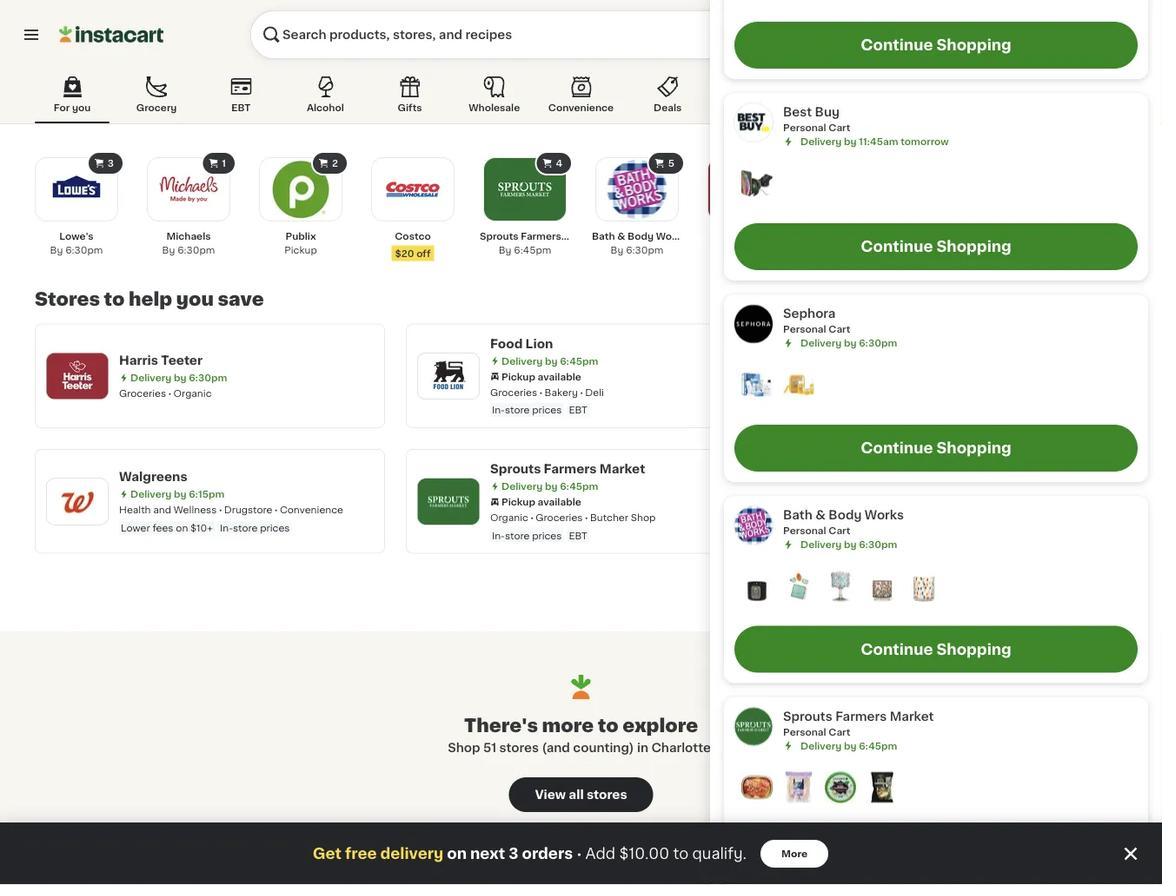 Task type: vqa. For each thing, say whether or not it's contained in the screenshot.
Lists link
no



Task type: locate. For each thing, give the bounding box(es) containing it.
3 items in cart element from the top
[[741, 773, 1131, 808]]

1 vertical spatial you
[[176, 290, 214, 309]]

0 horizontal spatial body
[[628, 232, 654, 241]]

1 shopping from the top
[[937, 38, 1012, 53]]

taylor farms asiago kale chopped salad image
[[867, 773, 898, 804]]

Search field
[[250, 10, 874, 59]]

0 vertical spatial organic
[[173, 389, 212, 398]]

2 lower from the left
[[863, 523, 892, 533]]

1 vertical spatial delivery by 6:45pm
[[502, 482, 598, 492]]

cart inside "bath & body works personal cart"
[[829, 527, 851, 536]]

shopping for best buy
[[937, 240, 1012, 255]]

all for show all 51 stores
[[1097, 222, 1112, 234]]

cart down sephora
[[829, 325, 851, 335]]

on left next on the left bottom
[[447, 847, 467, 862]]

0 vertical spatial sprouts
[[480, 232, 519, 241]]

1 vertical spatial items in cart element
[[741, 571, 1131, 606]]

works inside bath & body works by 6:30pm
[[656, 232, 687, 241]]

teeter
[[749, 232, 781, 241], [161, 354, 203, 367]]

continue down flowerbed 3-wick candle holder image
[[861, 643, 933, 658]]

farmers for sprouts farmers market personal cart
[[835, 711, 887, 723]]

shop inside the there's more to explore shop 51 stores (and counting) in charlotte.
[[448, 742, 480, 754]]

farmers inside sprouts farmers market personal cart
[[835, 711, 887, 723]]

6:30pm
[[65, 246, 103, 255], [178, 246, 215, 255], [626, 246, 664, 255], [738, 246, 776, 255], [859, 339, 897, 348], [189, 373, 227, 383], [859, 540, 897, 550]]

1 horizontal spatial stores
[[587, 789, 627, 801]]

0 horizontal spatial delivery by 6:15pm
[[130, 490, 225, 499]]

pickup available for farmers
[[502, 498, 581, 507]]

2 continue shopping from the top
[[861, 240, 1012, 255]]

delivery by 11:45am tomorrow
[[801, 137, 949, 147]]

2 vertical spatial delivery by 6:30pm
[[801, 540, 897, 550]]

mahogany teakwood intense 3-wick candle image
[[741, 571, 773, 603]]

store down food lion
[[505, 405, 530, 415]]

2 horizontal spatial all
[[1113, 293, 1127, 306]]

1 fees from the left
[[153, 523, 173, 533]]

view
[[535, 789, 566, 801]]

&
[[617, 232, 625, 241], [816, 510, 826, 522]]

wholesale
[[469, 103, 520, 113]]

2 by from the left
[[162, 246, 175, 255]]

1 vertical spatial harris
[[119, 354, 158, 367]]

lower down cvs®
[[863, 523, 892, 533]]

to up "counting)"
[[598, 717, 619, 735]]

0 horizontal spatial lion
[[526, 338, 553, 350]]

health
[[119, 505, 151, 515]]

sprouts farm raised tilapia fillets image
[[783, 773, 814, 804]]

pickup available up organic groceries butcher shop in-store prices ebt
[[502, 498, 581, 507]]

continue up cvs®
[[861, 441, 933, 456]]

1 vertical spatial shop
[[448, 742, 480, 754]]

6:15pm up wellness
[[189, 490, 225, 499]]

0 vertical spatial bath
[[592, 232, 615, 241]]

1 vertical spatial ebt
[[569, 405, 587, 415]]

pickup left the best
[[735, 103, 769, 113]]

personal inside best buy personal cart
[[783, 123, 826, 133]]

2 vertical spatial delivery by 6:45pm
[[801, 742, 897, 752]]

1 horizontal spatial to
[[598, 717, 619, 735]]

bath for bath & body works by 6:30pm
[[592, 232, 615, 241]]

3
[[108, 159, 114, 168], [509, 847, 519, 862]]

0 horizontal spatial 6:15pm
[[189, 490, 225, 499]]

body inside "bath & body works personal cart"
[[829, 510, 862, 522]]

body inside bath & body works by 6:30pm
[[628, 232, 654, 241]]

0 horizontal spatial teeter
[[161, 354, 203, 367]]

1 vertical spatial delivery by 6:30pm
[[130, 373, 227, 383]]

all
[[1097, 222, 1112, 234], [1113, 293, 1127, 306], [569, 789, 584, 801]]

michaels image
[[159, 160, 218, 219]]

all inside popup button
[[1113, 293, 1127, 306]]

organic inside organic groceries butcher shop in-store prices ebt
[[490, 513, 528, 523]]

stores
[[1077, 239, 1107, 248], [499, 742, 539, 754], [587, 789, 627, 801]]

4 continue shopping button from the top
[[734, 627, 1138, 674]]

0 vertical spatial stores
[[1077, 239, 1107, 248]]

by
[[50, 246, 63, 255], [162, 246, 175, 255], [499, 246, 512, 255], [611, 246, 624, 255], [723, 246, 736, 255], [835, 246, 848, 255]]

0 vertical spatial you
[[72, 103, 91, 113]]

personal right sprouts farmers market icon at bottom right
[[783, 728, 826, 738]]

pets
[[826, 103, 848, 113]]

sprouts down sprouts farmers market image
[[480, 232, 519, 241]]

1 delivery by 6:15pm from the left
[[130, 490, 225, 499]]

$10+
[[190, 523, 213, 533], [933, 523, 955, 533]]

sprouts down groceries bakery deli in-store prices ebt
[[490, 463, 541, 475]]

shop inside organic groceries butcher shop in-store prices ebt
[[631, 513, 656, 523]]

works down 5
[[656, 232, 687, 241]]

fees down and on the left bottom of the page
[[153, 523, 173, 533]]

1 horizontal spatial bath & body works image
[[734, 507, 773, 545]]

market inside sprouts farmers market personal cart
[[890, 711, 934, 723]]

dogwood pedestal 3-wick candle holder image
[[825, 571, 856, 603]]

alcohol button
[[288, 73, 363, 123]]

3 right "lowe's" image
[[108, 159, 114, 168]]

1 vertical spatial all
[[1113, 293, 1127, 306]]

2 fees from the left
[[895, 523, 916, 533]]

show inside popup button
[[1076, 293, 1110, 306]]

2 items in cart element from the top
[[741, 571, 1131, 606]]

6:45pm inside sprouts farmers market by 6:45pm
[[514, 246, 551, 255]]

bath & body works image
[[608, 160, 667, 219], [734, 507, 773, 545]]

4 continue from the top
[[861, 643, 933, 658]]

4 continue shopping from the top
[[861, 643, 1012, 658]]

farmers for sprouts farmers market by 6:45pm
[[521, 232, 561, 241]]

bath inside bath & body works by 6:30pm
[[592, 232, 615, 241]]

1 horizontal spatial convenience
[[548, 103, 614, 113]]

& for bath & body works personal cart
[[816, 510, 826, 522]]

shopping
[[937, 38, 1012, 53], [937, 240, 1012, 255], [937, 441, 1012, 456], [937, 643, 1012, 658]]

& for bath & body works by 6:30pm
[[617, 232, 625, 241]]

off
[[416, 249, 431, 258]]

2 6:15pm from the left
[[931, 490, 967, 499]]

available up organic groceries butcher shop in-store prices ebt
[[538, 498, 581, 507]]

food for food lion
[[490, 338, 523, 350]]

& up dogwood pedestal 3-wick candle holder icon
[[816, 510, 826, 522]]

to inside "treatment tracker modal" dialog
[[673, 847, 689, 862]]

$10+ down wellness
[[190, 523, 213, 533]]

food lion logo image
[[426, 354, 471, 399]]

harris up the groceries organic
[[119, 354, 158, 367]]

2 horizontal spatial on
[[918, 523, 930, 533]]

6:45pm
[[514, 246, 551, 255], [850, 246, 888, 255], [560, 356, 598, 366], [560, 482, 598, 492], [859, 742, 897, 752]]

0 vertical spatial body
[[628, 232, 654, 241]]

all inside button
[[569, 789, 584, 801]]

1 vertical spatial show
[[1076, 293, 1110, 306]]

sprouts
[[480, 232, 519, 241], [490, 463, 541, 475], [783, 711, 832, 723]]

fees down care at right bottom
[[895, 523, 916, 533]]

shop down the there's in the left of the page
[[448, 742, 480, 754]]

by down sprouts farmers market personal cart
[[844, 742, 857, 752]]

2 continue shopping button from the top
[[734, 224, 1138, 271]]

sprouts farmers market image
[[495, 160, 555, 219]]

farmers down sprouts farmers market image
[[521, 232, 561, 241]]

0 vertical spatial 3
[[108, 159, 114, 168]]

buy
[[815, 106, 840, 119]]

1 horizontal spatial food
[[837, 232, 862, 241]]

1 vertical spatial bath
[[783, 510, 813, 522]]

delivery down harris teeter
[[130, 373, 171, 383]]

51 inside the there's more to explore shop 51 stores (and counting) in charlotte.
[[483, 742, 496, 754]]

3 by from the left
[[499, 246, 512, 255]]

you inside for you button
[[72, 103, 91, 113]]

sprouts inside sprouts farmers market personal cart
[[783, 711, 832, 723]]

2 vertical spatial stores
[[587, 789, 627, 801]]

0 vertical spatial pickup available
[[502, 372, 581, 382]]

2 available from the top
[[538, 498, 581, 507]]

shop
[[631, 513, 656, 523], [448, 742, 480, 754]]

2 horizontal spatial stores
[[1077, 239, 1107, 248]]

ebt left alcohol
[[231, 103, 251, 113]]

delivery by 6:30pm down "bath & body works personal cart"
[[801, 540, 897, 550]]

to left help
[[104, 290, 125, 309]]

4 by from the left
[[611, 246, 624, 255]]

1 vertical spatial 1
[[966, 246, 969, 255]]

lion inside food lion by 6:45pm
[[865, 232, 886, 241]]

3 right next on the left bottom
[[509, 847, 519, 862]]

6:15pm up personal care lower fees on $10+
[[931, 490, 967, 499]]

on down care at right bottom
[[918, 523, 930, 533]]

prices inside groceries bakery deli in-store prices ebt
[[532, 405, 562, 415]]

groceries organic
[[119, 389, 212, 398]]

1 horizontal spatial 6:15pm
[[931, 490, 967, 499]]

best buy image
[[734, 104, 773, 142]]

1 vertical spatial stores
[[499, 742, 539, 754]]

market inside the fresh market 1 hr
[[981, 232, 1016, 241]]

cart up dogwood pedestal 3-wick candle holder icon
[[829, 527, 851, 536]]

by down the lowe's
[[50, 246, 63, 255]]

0 vertical spatial shop
[[631, 513, 656, 523]]

1 vertical spatial bath & body works image
[[734, 507, 773, 545]]

bath & body works image left 5
[[608, 160, 667, 219]]

2 shopping from the top
[[937, 240, 1012, 255]]

1 vertical spatial sprouts
[[490, 463, 541, 475]]

51 inside show all 51 stores
[[1064, 239, 1074, 248]]

pickup available
[[502, 372, 581, 382], [502, 498, 581, 507]]

1 $10+ from the left
[[190, 523, 213, 533]]

0 vertical spatial teeter
[[749, 232, 781, 241]]

1 vertical spatial works
[[865, 510, 904, 522]]

teeter inside harris teeter by 6:30pm
[[749, 232, 781, 241]]

1 vertical spatial food
[[490, 338, 523, 350]]

& inside "bath & body works personal cart"
[[816, 510, 826, 522]]

you right for
[[72, 103, 91, 113]]

1 vertical spatial farmers
[[544, 463, 597, 475]]

11:45am
[[859, 137, 898, 147]]

harris inside harris teeter by 6:30pm
[[717, 232, 747, 241]]

0 horizontal spatial works
[[656, 232, 687, 241]]

convenience up 4
[[548, 103, 614, 113]]

1 vertical spatial &
[[816, 510, 826, 522]]

fees
[[153, 523, 173, 533], [895, 523, 916, 533]]

shop categories tab list
[[35, 73, 1127, 123]]

3 continue from the top
[[861, 441, 933, 456]]

items in cart element for bath & body works
[[741, 571, 1131, 606]]

pickup available up groceries bakery deli in-store prices ebt
[[502, 372, 581, 382]]

1 vertical spatial available
[[538, 498, 581, 507]]

0 horizontal spatial 1
[[222, 159, 226, 168]]

food
[[837, 232, 862, 241], [490, 338, 523, 350]]

3 inside stores to help you save tab panel
[[108, 159, 114, 168]]

stores up show all popup button
[[1077, 239, 1107, 248]]

2 cart from the top
[[829, 325, 851, 335]]

farmers for sprouts farmers market
[[544, 463, 597, 475]]

delivery by 6:30pm down sephora personal cart
[[801, 339, 897, 348]]

1 horizontal spatial lion
[[865, 232, 886, 241]]

1 horizontal spatial shop
[[631, 513, 656, 523]]

pickup available for lion
[[502, 372, 581, 382]]

cart
[[829, 123, 851, 133], [829, 325, 851, 335], [829, 527, 851, 536], [829, 728, 851, 738]]

3 continue shopping button from the top
[[734, 425, 1138, 472]]

0 horizontal spatial $10+
[[190, 523, 213, 533]]

0 vertical spatial farmers
[[521, 232, 561, 241]]

on down wellness
[[176, 523, 188, 533]]

eucalyptus lavender spa gift set image
[[783, 571, 814, 603]]

store down drugstore
[[233, 523, 258, 533]]

1 horizontal spatial delivery by 6:15pm
[[873, 490, 967, 499]]

0 horizontal spatial food
[[490, 338, 523, 350]]

1 vertical spatial 51
[[483, 742, 496, 754]]

add
[[585, 847, 616, 862]]

0 horizontal spatial 3
[[108, 159, 114, 168]]

delivery by 6:15pm for walgreens
[[130, 490, 225, 499]]

groceries left bakery
[[490, 388, 537, 397]]

continue shopping
[[861, 38, 1012, 53], [861, 240, 1012, 255], [861, 441, 1012, 456], [861, 643, 1012, 658]]

body for bath & body works by 6:30pm
[[628, 232, 654, 241]]

in-
[[492, 405, 505, 415], [220, 523, 233, 533], [492, 531, 505, 541]]

teeter for harris teeter by 6:30pm
[[749, 232, 781, 241]]

delivery by 6:45pm
[[502, 356, 598, 366], [502, 482, 598, 492], [801, 742, 897, 752]]

show inside show all 51 stores
[[1060, 222, 1094, 234]]

you
[[72, 103, 91, 113], [176, 290, 214, 309]]

by up bakery
[[545, 356, 558, 366]]

6:30pm inside lowe's by 6:30pm
[[65, 246, 103, 255]]

available for lion
[[538, 372, 581, 382]]

items in cart element
[[741, 370, 1131, 404], [741, 571, 1131, 606], [741, 773, 1131, 808]]

1 horizontal spatial lower
[[863, 523, 892, 533]]

1 vertical spatial teeter
[[161, 354, 203, 367]]

5
[[668, 159, 675, 168]]

1 horizontal spatial fees
[[895, 523, 916, 533]]

1 vertical spatial organic
[[490, 513, 528, 523]]

stores down the there's in the left of the page
[[499, 742, 539, 754]]

personal
[[783, 123, 826, 133], [783, 325, 826, 335], [861, 505, 903, 515], [783, 527, 826, 536], [783, 728, 826, 738]]

harris down iottie autosense wireless charging car & desk mount - black icon
[[717, 232, 747, 241]]

29
[[1111, 29, 1127, 41]]

convenience right drugstore
[[280, 505, 343, 515]]

groceries inside groceries bakery deli in-store prices ebt
[[490, 388, 537, 397]]

pickup button
[[715, 73, 790, 123]]

cart up cedar's mediterranean foods baba ghannouj image
[[829, 728, 851, 738]]

& inside bath & body works by 6:30pm
[[617, 232, 625, 241]]

delivery by 6:45pm for farmers
[[502, 482, 598, 492]]

by down michaels
[[162, 246, 175, 255]]

personal down the best
[[783, 123, 826, 133]]

delivery down cvs®
[[873, 490, 914, 499]]

0 vertical spatial delivery by 6:30pm
[[801, 339, 897, 348]]

organic right the sprouts farmers market logo
[[490, 513, 528, 523]]

harris for harris teeter
[[119, 354, 158, 367]]

0 vertical spatial &
[[617, 232, 625, 241]]

farmers
[[521, 232, 561, 241], [544, 463, 597, 475], [835, 711, 887, 723]]

1 horizontal spatial $10+
[[933, 523, 955, 533]]

groceries inside organic groceries butcher shop in-store prices ebt
[[536, 513, 583, 523]]

by down sprouts farmers market image
[[499, 246, 512, 255]]

delivery by 6:30pm inside stores to help you save tab panel
[[130, 373, 227, 383]]

3 shopping from the top
[[937, 441, 1012, 456]]

0 vertical spatial to
[[104, 290, 125, 309]]

by up care at right bottom
[[916, 490, 929, 499]]

1 vertical spatial lion
[[526, 338, 553, 350]]

bath & body works image up mahogany teakwood intense 3-wick candle image
[[734, 507, 773, 545]]

to
[[104, 290, 125, 309], [598, 717, 619, 735], [673, 847, 689, 862]]

store inside groceries bakery deli in-store prices ebt
[[505, 405, 530, 415]]

1 lower from the left
[[121, 523, 150, 533]]

1 horizontal spatial organic
[[490, 513, 528, 523]]

delivery by 6:45pm down sprouts farmers market personal cart
[[801, 742, 897, 752]]

show
[[1060, 222, 1094, 234], [1076, 293, 1110, 306]]

0 horizontal spatial 51
[[483, 742, 496, 754]]

2 vertical spatial farmers
[[835, 711, 887, 723]]

fees inside health and wellness drugstore convenience lower fees on $10+ in-store prices
[[153, 523, 173, 533]]

1 vertical spatial 3
[[509, 847, 519, 862]]

ebt button
[[204, 73, 278, 123]]

personal inside personal care lower fees on $10+
[[861, 505, 903, 515]]

farmers up organic groceries butcher shop in-store prices ebt
[[544, 463, 597, 475]]

0 horizontal spatial to
[[104, 290, 125, 309]]

show up show all popup button
[[1060, 222, 1094, 234]]

None search field
[[250, 10, 874, 59]]

1 items in cart element from the top
[[741, 370, 1131, 404]]

lower down the health
[[121, 523, 150, 533]]

free
[[345, 847, 377, 862]]

market inside sprouts farmers market by 6:45pm
[[564, 232, 598, 241]]

6:30pm inside bath & body works by 6:30pm
[[626, 246, 664, 255]]

6 by from the left
[[835, 246, 848, 255]]

by inside michaels by 6:30pm
[[162, 246, 175, 255]]

& right sprouts farmers market by 6:45pm
[[617, 232, 625, 241]]

delivery by 6:45pm down food lion
[[502, 356, 598, 366]]

1 vertical spatial convenience
[[280, 505, 343, 515]]

1 horizontal spatial you
[[176, 290, 214, 309]]

1 horizontal spatial teeter
[[749, 232, 781, 241]]

farmers inside sprouts farmers market by 6:45pm
[[521, 232, 561, 241]]

4 cart from the top
[[829, 728, 851, 738]]

by up sephora image
[[723, 246, 736, 255]]

3 continue shopping from the top
[[861, 441, 1012, 456]]

show down show all 51 stores
[[1076, 293, 1110, 306]]

by inside sprouts farmers market by 6:45pm
[[499, 246, 512, 255]]

2 pickup available from the top
[[502, 498, 581, 507]]

delivery by 6:15pm up and on the left bottom of the page
[[130, 490, 225, 499]]

walgreens logo image
[[55, 479, 100, 524]]

and
[[153, 505, 171, 515]]

by right sprouts farmers market by 6:45pm
[[611, 246, 624, 255]]

works inside "bath & body works personal cart"
[[865, 510, 904, 522]]

cedar's mediterranean foods baba ghannouj image
[[825, 773, 856, 804]]

stores inside show all 51 stores
[[1077, 239, 1107, 248]]

1 cart from the top
[[829, 123, 851, 133]]

$10.00
[[619, 847, 669, 862]]

4
[[556, 159, 562, 168]]

delivery by 6:30pm up the groceries organic
[[130, 373, 227, 383]]

delivery by 6:15pm up care at right bottom
[[873, 490, 967, 499]]

0 vertical spatial all
[[1097, 222, 1112, 234]]

groceries bakery deli in-store prices ebt
[[490, 388, 604, 415]]

1 horizontal spatial on
[[447, 847, 467, 862]]

lion
[[865, 232, 886, 241], [526, 338, 553, 350]]

by inside harris teeter by 6:30pm
[[723, 246, 736, 255]]

2 vertical spatial ebt
[[569, 531, 587, 541]]

continue up pets 'button'
[[861, 38, 933, 53]]

0 horizontal spatial convenience
[[280, 505, 343, 515]]

delivery down sprouts farmers market personal cart
[[801, 742, 842, 752]]

on inside personal care lower fees on $10+
[[918, 523, 930, 533]]

available up bakery
[[538, 372, 581, 382]]

lion up bakery
[[526, 338, 553, 350]]

2 vertical spatial to
[[673, 847, 689, 862]]

continue left fresh
[[861, 240, 933, 255]]

delivery by 6:15pm for cvs®
[[873, 490, 967, 499]]

prices
[[532, 405, 562, 415], [260, 523, 290, 533], [532, 531, 562, 541]]

6:15pm
[[189, 490, 225, 499], [931, 490, 967, 499]]

organic
[[173, 389, 212, 398], [490, 513, 528, 523]]

1 horizontal spatial 1
[[966, 246, 969, 255]]

0 horizontal spatial bath & body works image
[[608, 160, 667, 219]]

items in cart element for sephora
[[741, 370, 1131, 404]]

stores
[[35, 290, 100, 309]]

in- inside health and wellness drugstore convenience lower fees on $10+ in-store prices
[[220, 523, 233, 533]]

pickup inside button
[[735, 103, 769, 113]]

4 shopping from the top
[[937, 643, 1012, 658]]

all inside show all 51 stores
[[1097, 222, 1112, 234]]

0 vertical spatial ebt
[[231, 103, 251, 113]]

0 horizontal spatial lower
[[121, 523, 150, 533]]

1 horizontal spatial 51
[[1064, 239, 1074, 248]]

delivery by 6:45pm down sprouts farmers market
[[502, 482, 598, 492]]

get
[[313, 847, 342, 862]]

personal down sephora
[[783, 325, 826, 335]]

2 horizontal spatial to
[[673, 847, 689, 862]]

works left care at right bottom
[[865, 510, 904, 522]]

2 delivery by 6:15pm from the left
[[873, 490, 967, 499]]

1 by from the left
[[50, 246, 63, 255]]

1 horizontal spatial 3
[[509, 847, 519, 862]]

1 right michaels image
[[222, 159, 226, 168]]

continue
[[861, 38, 933, 53], [861, 240, 933, 255], [861, 441, 933, 456], [861, 643, 933, 658]]

lower inside personal care lower fees on $10+
[[863, 523, 892, 533]]

by down sprouts farmers market
[[545, 482, 558, 492]]

for you button
[[35, 73, 110, 123]]

you right help
[[176, 290, 214, 309]]

farmers up cedar's mediterranean foods baba ghannouj image
[[835, 711, 887, 723]]

store down sprouts farmers market
[[505, 531, 530, 541]]

store
[[505, 405, 530, 415], [233, 523, 258, 533], [505, 531, 530, 541]]

(and
[[542, 742, 570, 754]]

1 vertical spatial to
[[598, 717, 619, 735]]

works
[[656, 232, 687, 241], [865, 510, 904, 522]]

0 horizontal spatial you
[[72, 103, 91, 113]]

ebt down sprouts farmers market
[[569, 531, 587, 541]]

cvs®
[[861, 471, 896, 483]]

show for show all
[[1076, 293, 1110, 306]]

ebt inside groceries bakery deli in-store prices ebt
[[569, 405, 587, 415]]

•
[[576, 847, 582, 861]]

cart down buy
[[829, 123, 851, 133]]

1 horizontal spatial works
[[865, 510, 904, 522]]

51
[[1064, 239, 1074, 248], [483, 742, 496, 754]]

harris teeter logo image
[[55, 354, 100, 399]]

1 horizontal spatial body
[[829, 510, 862, 522]]

bath inside "bath & body works personal cart"
[[783, 510, 813, 522]]

prices down sprouts farmers market
[[532, 531, 562, 541]]

3 cart from the top
[[829, 527, 851, 536]]

food inside food lion by 6:45pm
[[837, 232, 862, 241]]

market
[[564, 232, 598, 241], [981, 232, 1016, 241], [600, 463, 645, 475], [890, 711, 934, 723]]

delivery
[[801, 137, 842, 147], [801, 339, 842, 348], [502, 356, 543, 366], [130, 373, 171, 383], [502, 482, 543, 492], [130, 490, 171, 499], [873, 490, 914, 499], [801, 540, 842, 550], [801, 742, 842, 752]]

sprouts right sprouts farmers market icon at bottom right
[[783, 711, 832, 723]]

0 vertical spatial lion
[[865, 232, 886, 241]]

0 vertical spatial show
[[1060, 222, 1094, 234]]

1 available from the top
[[538, 372, 581, 382]]

1 horizontal spatial &
[[816, 510, 826, 522]]

prices down drugstore
[[260, 523, 290, 533]]

0 horizontal spatial on
[[176, 523, 188, 533]]

convenience inside health and wellness drugstore convenience lower fees on $10+ in-store prices
[[280, 505, 343, 515]]

groceries for groceries organic
[[119, 389, 166, 398]]

1 left hr
[[966, 246, 969, 255]]

6:45pm inside food lion by 6:45pm
[[850, 246, 888, 255]]

1 vertical spatial pickup available
[[502, 498, 581, 507]]

0 vertical spatial delivery by 6:45pm
[[502, 356, 598, 366]]

1 6:15pm from the left
[[189, 490, 225, 499]]

tomorrow
[[901, 137, 949, 147]]

convenience
[[548, 103, 614, 113], [280, 505, 343, 515]]

0 vertical spatial works
[[656, 232, 687, 241]]

sprouts inside sprouts farmers market by 6:45pm
[[480, 232, 519, 241]]

publix pickup
[[284, 232, 317, 255]]

view all stores link
[[509, 778, 653, 813]]

food lion by 6:45pm
[[835, 232, 888, 255]]

delivery down best buy personal cart
[[801, 137, 842, 147]]

michaels by 6:30pm
[[162, 232, 215, 255]]

2 continue from the top
[[861, 240, 933, 255]]

6:15pm for walgreens
[[189, 490, 225, 499]]

by up sephora
[[835, 246, 848, 255]]

continue shopping for best buy
[[861, 240, 1012, 255]]

0 vertical spatial convenience
[[548, 103, 614, 113]]

delivery down walgreens
[[130, 490, 171, 499]]

flowerbed 3-wick candle holder image
[[867, 571, 898, 603]]

1 pickup available from the top
[[502, 372, 581, 382]]

market for sprouts farmers market by 6:45pm
[[564, 232, 598, 241]]

by inside bath & body works by 6:30pm
[[611, 246, 624, 255]]

aldi link
[[777, 324, 1127, 429]]

5 by from the left
[[723, 246, 736, 255]]

lion for food lion
[[526, 338, 553, 350]]

shopping for sephora
[[937, 441, 1012, 456]]

ebt down deli
[[569, 405, 587, 415]]

0 horizontal spatial &
[[617, 232, 625, 241]]

2 $10+ from the left
[[933, 523, 955, 533]]



Task type: describe. For each thing, give the bounding box(es) containing it.
prices inside health and wellness drugstore convenience lower fees on $10+ in-store prices
[[260, 523, 290, 533]]

aldi
[[861, 338, 893, 350]]

in- inside groceries bakery deli in-store prices ebt
[[492, 405, 505, 415]]

qualify.
[[692, 847, 747, 862]]

works for bath & body works by 6:30pm
[[656, 232, 687, 241]]

stores inside button
[[587, 789, 627, 801]]

charlotte.
[[651, 742, 714, 754]]

store inside health and wellness drugstore convenience lower fees on $10+ in-store prices
[[233, 523, 258, 533]]

ebt inside button
[[231, 103, 251, 113]]

cart inside sephora personal cart
[[829, 325, 851, 335]]

in
[[637, 742, 648, 754]]

sprouts farmers market personal cart
[[783, 711, 934, 738]]

continue shopping button for bath & body works
[[734, 627, 1138, 674]]

butcher
[[590, 513, 628, 523]]

harris teeter by 6:30pm
[[717, 232, 781, 255]]

gifts
[[398, 103, 422, 113]]

help
[[129, 290, 172, 309]]

stores to help you save tab panel
[[26, 151, 1136, 554]]

more
[[781, 850, 808, 859]]

available for farmers
[[538, 498, 581, 507]]

delivery down "bath & body works personal cart"
[[801, 540, 842, 550]]

convenience button
[[541, 73, 621, 123]]

costco
[[395, 232, 431, 241]]

care
[[906, 505, 928, 515]]

orders
[[522, 847, 573, 862]]

1 continue shopping button from the top
[[734, 22, 1138, 69]]

continue shopping for sephora
[[861, 441, 1012, 456]]

continue shopping button for best buy
[[734, 224, 1138, 271]]

deals button
[[630, 73, 705, 123]]

all for view all stores
[[569, 789, 584, 801]]

alcohol
[[307, 103, 344, 113]]

sprouts island jerk salmon meal image
[[741, 773, 773, 804]]

body for bath & body works personal cart
[[829, 510, 862, 522]]

convenience inside button
[[548, 103, 614, 113]]

cart inside best buy personal cart
[[829, 123, 851, 133]]

you inside stores to help you save tab panel
[[176, 290, 214, 309]]

2
[[332, 159, 338, 168]]

by up the groceries organic
[[174, 373, 186, 383]]

save
[[218, 290, 264, 309]]

fees inside personal care lower fees on $10+
[[895, 523, 916, 533]]

delivery down sephora personal cart
[[801, 339, 842, 348]]

continue for bath & body works
[[861, 643, 933, 658]]

market for sprouts farmers market
[[600, 463, 645, 475]]

personal inside sephora personal cart
[[783, 325, 826, 335]]

sprouts farmers market image
[[734, 709, 773, 747]]

sprouts farmers market
[[490, 463, 645, 475]]

lowe's image
[[47, 160, 106, 219]]

continue for best buy
[[861, 240, 933, 255]]

the
[[931, 232, 949, 241]]

by up wellness
[[174, 490, 186, 499]]

more
[[542, 717, 594, 735]]

costco image
[[383, 160, 442, 219]]

view all stores
[[535, 789, 627, 801]]

personal inside sprouts farmers market personal cart
[[783, 728, 826, 738]]

deals
[[654, 103, 682, 113]]

health and wellness drugstore convenience lower fees on $10+ in-store prices
[[119, 505, 343, 533]]

drugstore
[[224, 505, 272, 515]]

the fresh market 1 hr
[[931, 232, 1016, 255]]

wellness
[[174, 505, 217, 515]]

delivery down sprouts farmers market
[[502, 482, 543, 492]]

deli
[[585, 388, 604, 397]]

3 inside "treatment tracker modal" dialog
[[509, 847, 519, 862]]

show all button
[[1076, 291, 1127, 308]]

1 continue from the top
[[861, 38, 933, 53]]

hr
[[972, 246, 982, 255]]

1 continue shopping from the top
[[861, 38, 1012, 53]]

food lion
[[490, 338, 553, 350]]

publix
[[285, 232, 316, 241]]

for
[[54, 103, 70, 113]]

personal inside "bath & body works personal cart"
[[783, 527, 826, 536]]

grocery
[[136, 103, 177, 113]]

market for sprouts farmers market personal cart
[[890, 711, 934, 723]]

sprouts for sprouts farmers market by 6:45pm
[[480, 232, 519, 241]]

pickup down sprouts farmers market
[[502, 498, 535, 507]]

by inside lowe's by 6:30pm
[[50, 246, 63, 255]]

publix image
[[271, 160, 330, 219]]

by left 11:45am
[[844, 137, 857, 147]]

best
[[783, 106, 812, 119]]

teeter for harris teeter
[[161, 354, 203, 367]]

for you
[[54, 103, 91, 113]]

bath for bath & body works personal cart
[[783, 510, 813, 522]]

food for food lion by 6:45pm
[[837, 232, 862, 241]]

walgreens
[[119, 471, 187, 483]]

$10+ inside personal care lower fees on $10+
[[933, 523, 955, 533]]

ebt inside organic groceries butcher shop in-store prices ebt
[[569, 531, 587, 541]]

0 vertical spatial bath & body works image
[[608, 160, 667, 219]]

there's
[[464, 717, 538, 735]]

delivery by 6:30pm for bath & body works
[[801, 540, 897, 550]]

on inside "treatment tracker modal" dialog
[[447, 847, 467, 862]]

continue shopping button for sephora
[[734, 425, 1138, 472]]

shopping for bath & body works
[[937, 643, 1012, 658]]

there's more to explore shop 51 stores (and counting) in charlotte.
[[448, 717, 714, 754]]

personal care lower fees on $10+
[[861, 505, 955, 533]]

grocery button
[[119, 73, 194, 123]]

$10+ inside health and wellness drugstore convenience lower fees on $10+ in-store prices
[[190, 523, 213, 533]]

delivery by 6:30pm for sephora
[[801, 339, 897, 348]]

by inside food lion by 6:45pm
[[835, 246, 848, 255]]

to inside the there's more to explore shop 51 stores (and counting) in charlotte.
[[598, 717, 619, 735]]

sol de janeiro bum bum jet set image
[[783, 370, 814, 401]]

peter thomas roth acne-clear essentials 4-piece acne kit image
[[741, 370, 773, 401]]

stores to help you save
[[35, 290, 264, 309]]

cart inside sprouts farmers market personal cart
[[829, 728, 851, 738]]

sephora personal cart
[[783, 308, 851, 335]]

holiday lights single wick candle holder image
[[908, 571, 940, 603]]

delivery
[[380, 847, 444, 862]]

organic groceries butcher shop in-store prices ebt
[[490, 513, 656, 541]]

fresh
[[952, 232, 979, 241]]

wholesale button
[[457, 73, 532, 123]]

by down "bath & body works personal cart"
[[844, 540, 857, 550]]

0 vertical spatial 1
[[222, 159, 226, 168]]

1 inside the fresh market 1 hr
[[966, 246, 969, 255]]

next
[[470, 847, 505, 862]]

$20
[[395, 249, 414, 258]]

best buy personal cart
[[783, 106, 851, 133]]

more button
[[761, 841, 829, 868]]

lower inside health and wellness drugstore convenience lower fees on $10+ in-store prices
[[121, 523, 150, 533]]

continue shopping for bath & body works
[[861, 643, 1012, 658]]

iottie autosense wireless charging car & desk mount - black image
[[741, 168, 773, 199]]

treatment tracker modal dialog
[[0, 823, 1162, 886]]

store inside organic groceries butcher shop in-store prices ebt
[[505, 531, 530, 541]]

prices inside organic groceries butcher shop in-store prices ebt
[[532, 531, 562, 541]]

gifts button
[[373, 73, 447, 123]]

show all
[[1076, 293, 1127, 306]]

works for bath & body works personal cart
[[865, 510, 904, 522]]

bakery
[[545, 388, 578, 397]]

sprouts for sprouts farmers market personal cart
[[783, 711, 832, 723]]

by left aldi
[[844, 339, 857, 348]]

to inside tab panel
[[104, 290, 125, 309]]

in- inside organic groceries butcher shop in-store prices ebt
[[492, 531, 505, 541]]

show for show all 51 stores
[[1060, 222, 1094, 234]]

groceries for groceries bakery deli in-store prices ebt
[[490, 388, 537, 397]]

harris teeter
[[119, 354, 203, 367]]

view all stores button
[[509, 778, 653, 813]]

continue for sephora
[[861, 441, 933, 456]]

harris for harris teeter by 6:30pm
[[717, 232, 747, 241]]

lowe's
[[59, 232, 94, 241]]

michaels
[[166, 232, 211, 241]]

6:30pm inside michaels by 6:30pm
[[178, 246, 215, 255]]

sephora
[[783, 308, 836, 320]]

on inside health and wellness drugstore convenience lower fees on $10+ in-store prices
[[176, 523, 188, 533]]

items in cart element for sprouts farmers market
[[741, 773, 1131, 808]]

lion for food lion by 6:45pm
[[865, 232, 886, 241]]

delivery down food lion
[[502, 356, 543, 366]]

0 horizontal spatial organic
[[173, 389, 212, 398]]

6:30pm inside harris teeter by 6:30pm
[[738, 246, 776, 255]]

6:15pm for cvs®
[[931, 490, 967, 499]]

pickup down food lion
[[502, 372, 535, 382]]

show all 51 stores
[[1060, 222, 1112, 248]]

all for show all
[[1113, 293, 1127, 306]]

explore
[[623, 717, 698, 735]]

29 button
[[1077, 17, 1141, 52]]

sephora image
[[734, 305, 773, 344]]

get free delivery on next 3 orders • add $10.00 to qualify.
[[313, 847, 747, 862]]

counting)
[[573, 742, 634, 754]]

costco $20 off
[[395, 232, 431, 258]]

bath & body works personal cart
[[783, 510, 904, 536]]

pets button
[[799, 73, 874, 123]]

sprouts farmers market by 6:45pm
[[480, 232, 598, 255]]

sprouts for sprouts farmers market
[[490, 463, 541, 475]]

instacart image
[[59, 24, 163, 45]]

delivery by 6:45pm for lion
[[502, 356, 598, 366]]

sprouts farmers market logo image
[[426, 479, 471, 524]]

bath & body works by 6:30pm
[[592, 232, 687, 255]]

market for the fresh market 1 hr
[[981, 232, 1016, 241]]

stores inside the there's more to explore shop 51 stores (and counting) in charlotte.
[[499, 742, 539, 754]]

pickup down publix
[[284, 246, 317, 255]]



